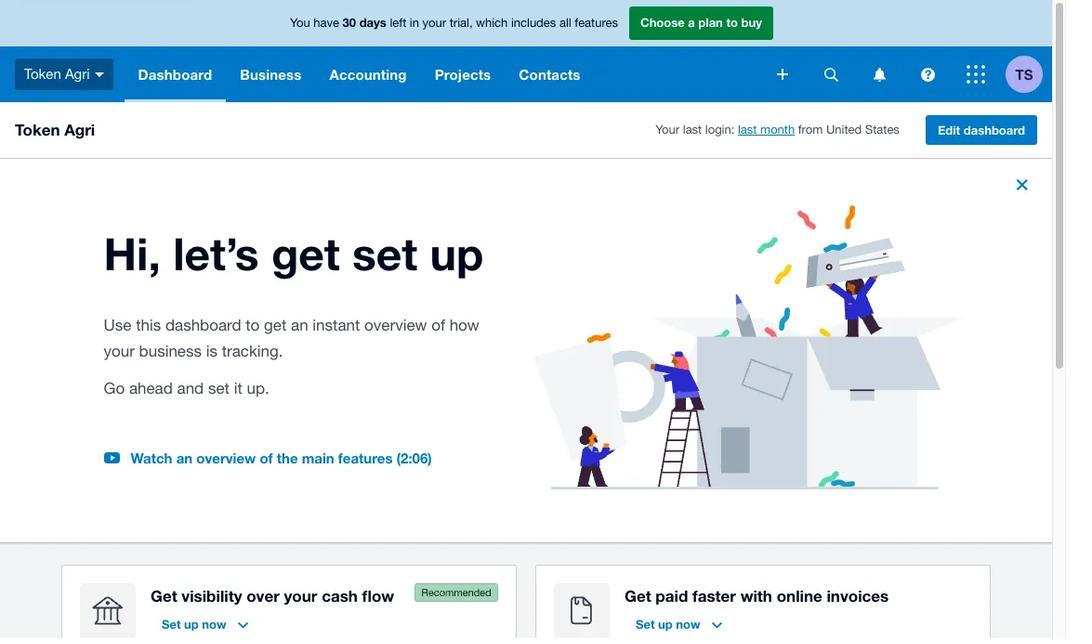 Task type: describe. For each thing, give the bounding box(es) containing it.
choose a plan to buy
[[640, 15, 762, 30]]

set for and
[[208, 379, 229, 398]]

contacts button
[[505, 46, 594, 102]]

hi, let's get set up
[[104, 227, 484, 280]]

over
[[246, 586, 280, 606]]

set for banking icon
[[162, 617, 181, 632]]

let's
[[173, 227, 259, 280]]

cash
[[322, 586, 358, 606]]

svg image left ts
[[967, 65, 985, 84]]

set up now button for invoices icon
[[625, 609, 733, 639]]

business button
[[226, 46, 316, 102]]

features inside you have 30 days left in your trial, which includes all features
[[575, 16, 618, 30]]

now for invoices icon
[[676, 617, 700, 632]]

banner containing ts
[[0, 0, 1052, 102]]

now for banking icon
[[202, 617, 226, 632]]

it
[[234, 379, 242, 398]]

choose
[[640, 15, 685, 30]]

1 vertical spatial overview
[[196, 450, 256, 467]]

overview inside use this dashboard to get an instant overview of how your business is tracking.
[[364, 316, 427, 335]]

the
[[277, 450, 298, 467]]

cartoon office workers image
[[533, 205, 962, 489]]

from
[[798, 123, 823, 137]]

svg image up states
[[873, 67, 885, 81]]

your inside use this dashboard to get an instant overview of how your business is tracking.
[[104, 342, 135, 361]]

dashboard
[[138, 66, 212, 83]]

projects button
[[421, 46, 505, 102]]

2 agri from the top
[[64, 120, 95, 139]]

dashboard link
[[124, 46, 226, 102]]

set for invoices icon
[[636, 617, 655, 632]]

business
[[240, 66, 302, 83]]

1 horizontal spatial your
[[284, 586, 317, 606]]

0 horizontal spatial of
[[260, 450, 273, 467]]

recommended icon image
[[415, 583, 498, 602]]

paid
[[656, 586, 688, 606]]

business
[[139, 342, 202, 361]]

up for banking icon
[[184, 617, 199, 632]]

login:
[[705, 123, 735, 137]]

an inside use this dashboard to get an instant overview of how your business is tracking.
[[291, 316, 308, 335]]

invoices icon image
[[554, 583, 610, 639]]

use
[[104, 316, 131, 335]]

this
[[136, 316, 161, 335]]

which
[[476, 16, 508, 30]]

0 vertical spatial get
[[271, 227, 340, 280]]

have
[[313, 16, 339, 30]]

online
[[777, 586, 822, 606]]

up.
[[247, 379, 269, 398]]

buy
[[741, 15, 762, 30]]

1 vertical spatial token agri
[[15, 120, 95, 139]]

month
[[760, 123, 795, 137]]

edit dashboard
[[938, 123, 1025, 138]]

to for dashboard
[[246, 316, 260, 335]]

with
[[740, 586, 772, 606]]

(2:06)
[[397, 450, 432, 467]]

in
[[410, 16, 419, 30]]

set up now for invoices icon
[[636, 617, 700, 632]]

token agri button
[[0, 46, 124, 102]]

use this dashboard to get an instant overview of how your business is tracking.
[[104, 316, 479, 361]]

dashboard inside use this dashboard to get an instant overview of how your business is tracking.
[[165, 316, 241, 335]]

get inside use this dashboard to get an instant overview of how your business is tracking.
[[264, 316, 287, 335]]

tracking.
[[222, 342, 283, 361]]

your
[[655, 123, 680, 137]]

states
[[865, 123, 900, 137]]

and
[[177, 379, 204, 398]]

flow
[[362, 586, 394, 606]]

is
[[206, 342, 217, 361]]

ts button
[[1006, 46, 1052, 102]]

set up now button for banking icon
[[151, 609, 259, 639]]

edit dashboard button
[[926, 115, 1037, 145]]

united
[[826, 123, 862, 137]]

ts
[[1015, 66, 1033, 82]]

accounting
[[329, 66, 407, 83]]

projects
[[435, 66, 491, 83]]

svg image inside "token agri" popup button
[[94, 72, 104, 77]]



Task type: locate. For each thing, give the bounding box(es) containing it.
all
[[559, 16, 571, 30]]

svg image up month
[[777, 69, 788, 80]]

how
[[450, 316, 479, 335]]

last right the your
[[683, 123, 702, 137]]

1 vertical spatial get
[[264, 316, 287, 335]]

1 vertical spatial of
[[260, 450, 273, 467]]

0 vertical spatial features
[[575, 16, 618, 30]]

2 horizontal spatial up
[[658, 617, 673, 632]]

of left the
[[260, 450, 273, 467]]

svg image left the dashboard link
[[94, 72, 104, 77]]

token agri
[[24, 66, 90, 82], [15, 120, 95, 139]]

set left it on the bottom left of the page
[[208, 379, 229, 398]]

left
[[390, 16, 406, 30]]

0 horizontal spatial your
[[104, 342, 135, 361]]

set right banking icon
[[162, 617, 181, 632]]

up
[[430, 227, 484, 280], [184, 617, 199, 632], [658, 617, 673, 632]]

your inside you have 30 days left in your trial, which includes all features
[[423, 16, 446, 30]]

watch
[[131, 450, 172, 467]]

0 horizontal spatial set
[[162, 617, 181, 632]]

get paid faster with online invoices
[[625, 586, 889, 606]]

set for get
[[352, 227, 418, 280]]

1 set up now from the left
[[162, 617, 226, 632]]

set up now button down paid
[[625, 609, 733, 639]]

get left the visibility
[[151, 586, 177, 606]]

get up the tracking. on the left bottom of the page
[[264, 316, 287, 335]]

0 vertical spatial your
[[423, 16, 446, 30]]

trial,
[[450, 16, 473, 30]]

1 vertical spatial token
[[15, 120, 60, 139]]

your down use
[[104, 342, 135, 361]]

1 horizontal spatial to
[[726, 15, 738, 30]]

plan
[[698, 15, 723, 30]]

0 vertical spatial overview
[[364, 316, 427, 335]]

2 set from the left
[[636, 617, 655, 632]]

0 horizontal spatial set up now button
[[151, 609, 259, 639]]

svg image up edit dashboard button
[[921, 67, 935, 81]]

0 horizontal spatial last
[[683, 123, 702, 137]]

0 horizontal spatial overview
[[196, 450, 256, 467]]

contacts
[[519, 66, 580, 83]]

1 horizontal spatial set
[[352, 227, 418, 280]]

1 horizontal spatial set up now
[[636, 617, 700, 632]]

last right login:
[[738, 123, 757, 137]]

1 set up now button from the left
[[151, 609, 259, 639]]

1 vertical spatial set
[[208, 379, 229, 398]]

0 horizontal spatial set
[[208, 379, 229, 398]]

0 vertical spatial to
[[726, 15, 738, 30]]

1 svg image from the left
[[824, 67, 838, 81]]

to up the tracking. on the left bottom of the page
[[246, 316, 260, 335]]

of inside use this dashboard to get an instant overview of how your business is tracking.
[[431, 316, 445, 335]]

to left the buy at the right of the page
[[726, 15, 738, 30]]

get
[[271, 227, 340, 280], [264, 316, 287, 335]]

0 vertical spatial token agri
[[24, 66, 90, 82]]

token inside popup button
[[24, 66, 61, 82]]

faster
[[692, 586, 736, 606]]

features right all
[[575, 16, 618, 30]]

set up now button down the visibility
[[151, 609, 259, 639]]

0 vertical spatial set
[[352, 227, 418, 280]]

hi,
[[104, 227, 161, 280]]

get for get paid faster with online invoices
[[625, 586, 651, 606]]

up down the visibility
[[184, 617, 199, 632]]

of left how
[[431, 316, 445, 335]]

0 vertical spatial token
[[24, 66, 61, 82]]

your right over
[[284, 586, 317, 606]]

0 horizontal spatial set up now
[[162, 617, 226, 632]]

dashboard
[[964, 123, 1025, 138], [165, 316, 241, 335]]

overview left the
[[196, 450, 256, 467]]

you
[[290, 16, 310, 30]]

watch an overview of the main features (2:06)
[[131, 450, 432, 467]]

a
[[688, 15, 695, 30]]

1 now from the left
[[202, 617, 226, 632]]

up for invoices icon
[[658, 617, 673, 632]]

an
[[291, 316, 308, 335], [176, 450, 193, 467]]

now
[[202, 617, 226, 632], [676, 617, 700, 632]]

0 horizontal spatial features
[[338, 450, 393, 467]]

your
[[423, 16, 446, 30], [104, 342, 135, 361], [284, 586, 317, 606]]

now down the visibility
[[202, 617, 226, 632]]

close image
[[1008, 170, 1037, 200]]

days
[[359, 15, 386, 30]]

now down paid
[[676, 617, 700, 632]]

set up now for banking icon
[[162, 617, 226, 632]]

dashboard up is
[[165, 316, 241, 335]]

1 vertical spatial your
[[104, 342, 135, 361]]

0 horizontal spatial svg image
[[824, 67, 838, 81]]

ahead
[[129, 379, 173, 398]]

0 horizontal spatial now
[[202, 617, 226, 632]]

1 last from the left
[[683, 123, 702, 137]]

svg image up united
[[824, 67, 838, 81]]

token agri inside popup button
[[24, 66, 90, 82]]

1 horizontal spatial svg image
[[921, 67, 935, 81]]

set up now down the visibility
[[162, 617, 226, 632]]

1 horizontal spatial overview
[[364, 316, 427, 335]]

dashboard inside button
[[964, 123, 1025, 138]]

agri
[[65, 66, 90, 82], [64, 120, 95, 139]]

go ahead and set it up.
[[104, 379, 269, 398]]

up down paid
[[658, 617, 673, 632]]

1 horizontal spatial last
[[738, 123, 757, 137]]

1 horizontal spatial now
[[676, 617, 700, 632]]

0 vertical spatial an
[[291, 316, 308, 335]]

features right "main"
[[338, 450, 393, 467]]

set right invoices icon
[[636, 617, 655, 632]]

1 vertical spatial features
[[338, 450, 393, 467]]

0 vertical spatial agri
[[65, 66, 90, 82]]

0 horizontal spatial get
[[151, 586, 177, 606]]

1 horizontal spatial set
[[636, 617, 655, 632]]

0 horizontal spatial up
[[184, 617, 199, 632]]

get visibility over your cash flow
[[151, 586, 394, 606]]

0 horizontal spatial to
[[246, 316, 260, 335]]

1 vertical spatial agri
[[64, 120, 95, 139]]

banking icon image
[[80, 583, 136, 639]]

invoices
[[827, 586, 889, 606]]

1 horizontal spatial of
[[431, 316, 445, 335]]

accounting button
[[316, 46, 421, 102]]

0 horizontal spatial an
[[176, 450, 193, 467]]

instant
[[313, 316, 360, 335]]

1 get from the left
[[151, 586, 177, 606]]

go
[[104, 379, 125, 398]]

2 horizontal spatial your
[[423, 16, 446, 30]]

banner
[[0, 0, 1052, 102]]

set up now down paid
[[636, 617, 700, 632]]

1 vertical spatial dashboard
[[165, 316, 241, 335]]

get for get visibility over your cash flow
[[151, 586, 177, 606]]

1 horizontal spatial dashboard
[[964, 123, 1025, 138]]

features
[[575, 16, 618, 30], [338, 450, 393, 467]]

1 vertical spatial an
[[176, 450, 193, 467]]

includes
[[511, 16, 556, 30]]

agri inside popup button
[[65, 66, 90, 82]]

of
[[431, 316, 445, 335], [260, 450, 273, 467]]

1 vertical spatial to
[[246, 316, 260, 335]]

2 svg image from the left
[[921, 67, 935, 81]]

an left instant
[[291, 316, 308, 335]]

1 horizontal spatial an
[[291, 316, 308, 335]]

0 vertical spatial dashboard
[[964, 123, 1025, 138]]

get
[[151, 586, 177, 606], [625, 586, 651, 606]]

set
[[352, 227, 418, 280], [208, 379, 229, 398]]

you have 30 days left in your trial, which includes all features
[[290, 15, 618, 30]]

1 set from the left
[[162, 617, 181, 632]]

last month button
[[738, 123, 795, 137]]

set
[[162, 617, 181, 632], [636, 617, 655, 632]]

last
[[683, 123, 702, 137], [738, 123, 757, 137]]

to
[[726, 15, 738, 30], [246, 316, 260, 335]]

set up instant
[[352, 227, 418, 280]]

up up how
[[430, 227, 484, 280]]

1 agri from the top
[[65, 66, 90, 82]]

0 horizontal spatial dashboard
[[165, 316, 241, 335]]

2 set up now button from the left
[[625, 609, 733, 639]]

1 horizontal spatial features
[[575, 16, 618, 30]]

overview
[[364, 316, 427, 335], [196, 450, 256, 467]]

an right watch
[[176, 450, 193, 467]]

svg image
[[824, 67, 838, 81], [921, 67, 935, 81]]

visibility
[[182, 586, 242, 606]]

overview right instant
[[364, 316, 427, 335]]

get up instant
[[271, 227, 340, 280]]

to for plan
[[726, 15, 738, 30]]

2 last from the left
[[738, 123, 757, 137]]

your last login: last month from united states
[[655, 123, 900, 137]]

1 horizontal spatial get
[[625, 586, 651, 606]]

2 get from the left
[[625, 586, 651, 606]]

watch an overview of the main features (2:06) button
[[131, 450, 432, 467]]

0 vertical spatial of
[[431, 316, 445, 335]]

30
[[343, 15, 356, 30]]

your right in
[[423, 16, 446, 30]]

2 now from the left
[[676, 617, 700, 632]]

get left paid
[[625, 586, 651, 606]]

dashboard right edit
[[964, 123, 1025, 138]]

to inside use this dashboard to get an instant overview of how your business is tracking.
[[246, 316, 260, 335]]

token
[[24, 66, 61, 82], [15, 120, 60, 139]]

1 horizontal spatial up
[[430, 227, 484, 280]]

svg image
[[967, 65, 985, 84], [873, 67, 885, 81], [777, 69, 788, 80], [94, 72, 104, 77]]

2 vertical spatial your
[[284, 586, 317, 606]]

1 horizontal spatial set up now button
[[625, 609, 733, 639]]

set up now button
[[151, 609, 259, 639], [625, 609, 733, 639]]

edit
[[938, 123, 960, 138]]

2 set up now from the left
[[636, 617, 700, 632]]

main
[[302, 450, 334, 467]]

set up now
[[162, 617, 226, 632], [636, 617, 700, 632]]



Task type: vqa. For each thing, say whether or not it's contained in the screenshot.
Menu
no



